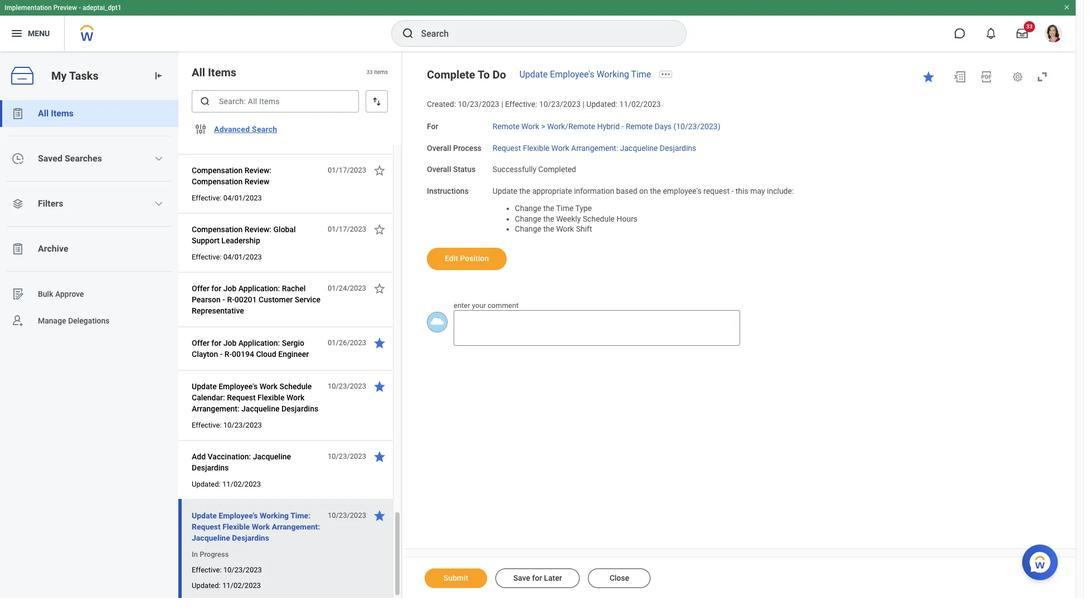 Task type: describe. For each thing, give the bounding box(es) containing it.
time inside change the time type change the weekly schedule hours change the work shift
[[556, 204, 574, 213]]

menu button
[[0, 16, 64, 51]]

04/01/2023 for review
[[223, 194, 262, 202]]

add vaccination: jacqueline desjardins button
[[192, 451, 322, 475]]

2 effective: 10/23/2023 from the top
[[192, 567, 262, 575]]

view printable version (pdf) image
[[980, 70, 994, 84]]

user plus image
[[11, 315, 25, 328]]

successfully completed
[[493, 165, 577, 174]]

compensation review: compensation review button
[[192, 164, 322, 189]]

all inside item list element
[[192, 66, 205, 79]]

flexible inside update employee's working time: request flexible work arrangement: jacqueline desjardins
[[223, 523, 250, 532]]

offer for offer for job application: sergio clayton ‎- r-00194 cloud engineer
[[192, 339, 210, 348]]

compensation review: global support leadership
[[192, 225, 296, 245]]

preview
[[53, 4, 77, 12]]

sergio
[[282, 339, 305, 348]]

33 button
[[1011, 21, 1036, 46]]

33 for 33 items
[[367, 69, 373, 75]]

update the appropriate information based on the employee's request - this may include:
[[493, 187, 794, 196]]

offer for job application: rachel pearson ‎- r-00201 customer service representative
[[192, 284, 321, 316]]

overall status
[[427, 165, 476, 174]]

appropriate
[[533, 187, 572, 196]]

menu banner
[[0, 0, 1076, 51]]

saved searches
[[38, 153, 102, 164]]

overall process
[[427, 144, 482, 153]]

r- for 00201
[[227, 296, 235, 305]]

2 change from the top
[[515, 214, 542, 223]]

rachel
[[282, 284, 306, 293]]

filters
[[38, 199, 63, 209]]

effective: down in progress
[[192, 567, 222, 575]]

jacqueline inside 'update employee's work schedule calendar: request flexible work arrangement: jacqueline desjardins'
[[242, 405, 280, 414]]

desjardins inside 'add vaccination: jacqueline desjardins'
[[192, 464, 229, 473]]

for for clayton
[[212, 339, 222, 348]]

list containing all items
[[0, 100, 178, 335]]

menu
[[28, 29, 50, 38]]

application: for cloud
[[239, 339, 280, 348]]

vaccination:
[[208, 453, 251, 462]]

search image inside item list element
[[200, 96, 211, 107]]

save
[[514, 574, 531, 583]]

2 | from the left
[[583, 100, 585, 109]]

offer for offer for job application: rachel pearson ‎- r-00201 customer service representative
[[192, 284, 210, 293]]

- inside menu banner
[[79, 4, 81, 12]]

type
[[576, 204, 592, 213]]

star image for update employee's working time: request flexible work arrangement: jacqueline desjardins
[[373, 510, 386, 523]]

04/01/2023 for support
[[223, 253, 262, 262]]

in progress
[[192, 551, 229, 559]]

overall status element
[[493, 159, 577, 175]]

save for later button
[[496, 569, 580, 589]]

bulk approve
[[38, 290, 84, 299]]

item list element
[[178, 51, 403, 599]]

flexible inside 'update employee's work schedule calendar: request flexible work arrangement: jacqueline desjardins'
[[258, 394, 285, 403]]

update employee's working time: request flexible work arrangement: jacqueline desjardins
[[192, 512, 320, 543]]

‎- for clayton
[[220, 350, 223, 359]]

close button
[[589, 569, 651, 589]]

items
[[374, 69, 388, 75]]

work inside change the time type change the weekly schedule hours change the work shift
[[557, 225, 574, 234]]

update employee's work schedule calendar: request flexible work arrangement: jacqueline desjardins
[[192, 383, 319, 414]]

00201
[[235, 296, 257, 305]]

all inside button
[[38, 108, 49, 119]]

my tasks
[[51, 69, 99, 82]]

implementation preview -   adeptai_dpt1
[[4, 4, 122, 12]]

fullscreen image
[[1036, 70, 1050, 84]]

chevron down image for saved searches
[[155, 154, 164, 163]]

export to excel image
[[954, 70, 967, 84]]

0 vertical spatial updated:
[[587, 100, 618, 109]]

advanced
[[214, 125, 250, 134]]

saved
[[38, 153, 62, 164]]

support
[[192, 236, 220, 245]]

2 updated: 11/02/2023 from the top
[[192, 582, 261, 591]]

effective: down do
[[505, 100, 538, 109]]

search
[[252, 125, 277, 134]]

working for time
[[597, 69, 629, 80]]

clock check image
[[11, 152, 25, 166]]

offer for job application: sergio clayton ‎- r-00194 cloud engineer button
[[192, 337, 322, 361]]

notifications large image
[[986, 28, 997, 39]]

completed
[[539, 165, 577, 174]]

2 vertical spatial 11/02/2023
[[222, 582, 261, 591]]

edit position button
[[427, 248, 507, 270]]

desjardins inside 'request flexible work arrangement: jacqueline desjardins' link
[[660, 144, 697, 153]]

work/remote
[[548, 122, 596, 131]]

01/17/2023 for compensation review: compensation review
[[328, 166, 366, 175]]

3 change from the top
[[515, 225, 542, 234]]

update for update employee's working time: request flexible work arrangement: jacqueline desjardins
[[192, 512, 217, 521]]

overall for overall process
[[427, 144, 451, 153]]

work inside remote work > work/remote hybrid - remote days (10/23/2023) link
[[522, 122, 540, 131]]

‎- for pearson
[[223, 296, 225, 305]]

implementation
[[4, 4, 52, 12]]

manage delegations link
[[0, 308, 178, 335]]

1 | from the left
[[502, 100, 504, 109]]

enter your comment
[[454, 302, 519, 310]]

progress
[[200, 551, 229, 559]]

request flexible work arrangement: jacqueline desjardins
[[493, 144, 697, 153]]

add vaccination: jacqueline desjardins
[[192, 453, 291, 473]]

representative
[[192, 307, 244, 316]]

Search: All Items text field
[[192, 90, 359, 113]]

jacqueline down days
[[620, 144, 658, 153]]

complete
[[427, 68, 476, 81]]

clayton
[[192, 350, 218, 359]]

edit
[[445, 254, 458, 263]]

archive button
[[0, 236, 178, 263]]

all items inside item list element
[[192, 66, 236, 79]]

based
[[617, 187, 638, 196]]

compensation review: global support leadership button
[[192, 223, 322, 248]]

saved searches button
[[0, 146, 178, 172]]

1 updated: 11/02/2023 from the top
[[192, 481, 261, 489]]

service
[[295, 296, 321, 305]]

clipboard image for archive
[[11, 243, 25, 256]]

r- for 00194
[[225, 350, 232, 359]]

arrangement: inside 'request flexible work arrangement: jacqueline desjardins' link
[[571, 144, 619, 153]]

desjardins inside 'update employee's work schedule calendar: request flexible work arrangement: jacqueline desjardins'
[[282, 405, 319, 414]]

close
[[610, 574, 630, 583]]

review: for global
[[245, 225, 272, 234]]

all items button
[[0, 100, 178, 127]]

working for time:
[[260, 512, 289, 521]]

request inside update employee's working time: request flexible work arrangement: jacqueline desjardins
[[192, 523, 221, 532]]

compensation for compensation review: compensation review
[[192, 166, 243, 175]]

calendar:
[[192, 394, 225, 403]]

this
[[736, 187, 749, 196]]

information
[[574, 187, 615, 196]]

01/17/2023 for compensation review: global support leadership
[[328, 225, 366, 234]]

update employee's working time
[[520, 69, 652, 80]]

the right on
[[650, 187, 661, 196]]

chevron down image for filters
[[155, 200, 164, 209]]

(10/23/2023)
[[674, 122, 721, 131]]

process
[[453, 144, 482, 153]]

cloud
[[256, 350, 276, 359]]

items inside item list element
[[208, 66, 236, 79]]

the left shift
[[544, 225, 555, 234]]

searches
[[65, 153, 102, 164]]

status
[[453, 165, 476, 174]]

in
[[192, 551, 198, 559]]

bulk approve link
[[0, 281, 178, 308]]

star image for 01/26/2023
[[373, 337, 386, 350]]

on
[[640, 187, 648, 196]]

clipboard image for all items
[[11, 107, 25, 120]]

effective: for update employee's work schedule calendar: request flexible work arrangement: jacqueline desjardins
[[192, 422, 222, 430]]

for for pearson
[[212, 284, 222, 293]]

created: 10/23/2023 | effective: 10/23/2023 | updated: 11/02/2023
[[427, 100, 661, 109]]

tasks
[[69, 69, 99, 82]]



Task type: vqa. For each thing, say whether or not it's contained in the screenshot.
'compensation' in the Compensation Review: Global Support Leadership
yes



Task type: locate. For each thing, give the bounding box(es) containing it.
effective: 04/01/2023 down compensation review: compensation review
[[192, 194, 262, 202]]

arrangement: down time:
[[272, 523, 320, 532]]

arrangement: inside update employee's working time: request flexible work arrangement: jacqueline desjardins
[[272, 523, 320, 532]]

0 vertical spatial ‎-
[[223, 296, 225, 305]]

review: inside compensation review: compensation review
[[245, 166, 272, 175]]

update inside 'update employee's work schedule calendar: request flexible work arrangement: jacqueline desjardins'
[[192, 383, 217, 392]]

updated: down in progress
[[192, 582, 221, 591]]

04/01/2023 down review
[[223, 194, 262, 202]]

33 inside 'button'
[[1027, 23, 1033, 30]]

request inside 'update employee's work schedule calendar: request flexible work arrangement: jacqueline desjardins'
[[227, 394, 256, 403]]

star image for 01/24/2023
[[373, 282, 386, 296]]

2 horizontal spatial arrangement:
[[571, 144, 619, 153]]

job inside 'offer for job application: rachel pearson ‎- r-00201 customer service representative'
[[223, 284, 237, 293]]

2 star image from the top
[[373, 223, 386, 236]]

1 vertical spatial chevron down image
[[155, 200, 164, 209]]

star image for effective: 10/23/2023
[[373, 380, 386, 394]]

1 application: from the top
[[239, 284, 280, 293]]

2 clipboard image from the top
[[11, 243, 25, 256]]

updated: down add
[[192, 481, 221, 489]]

| down do
[[502, 100, 504, 109]]

2 chevron down image from the top
[[155, 200, 164, 209]]

working inside update employee's working time: request flexible work arrangement: jacqueline desjardins
[[260, 512, 289, 521]]

1 vertical spatial working
[[260, 512, 289, 521]]

1 vertical spatial 04/01/2023
[[223, 253, 262, 262]]

edit position
[[445, 254, 489, 263]]

0 vertical spatial chevron down image
[[155, 154, 164, 163]]

offer for job application: rachel pearson ‎- r-00201 customer service representative button
[[192, 282, 322, 318]]

1 vertical spatial search image
[[200, 96, 211, 107]]

compensation down advanced
[[192, 166, 243, 175]]

04/01/2023 down leadership
[[223, 253, 262, 262]]

1 overall from the top
[[427, 144, 451, 153]]

star image for compensation review: compensation review
[[373, 164, 386, 177]]

33 left profile logan mcneil icon
[[1027, 23, 1033, 30]]

updated: 11/02/2023 down 'add vaccination: jacqueline desjardins'
[[192, 481, 261, 489]]

1 vertical spatial 33
[[367, 69, 373, 75]]

0 vertical spatial effective: 04/01/2023
[[192, 194, 262, 202]]

bulk
[[38, 290, 53, 299]]

schedule inside 'update employee's work schedule calendar: request flexible work arrangement: jacqueline desjardins'
[[280, 383, 312, 392]]

0 vertical spatial offer
[[192, 284, 210, 293]]

0 vertical spatial job
[[223, 284, 237, 293]]

star image for compensation review: global support leadership
[[373, 223, 386, 236]]

update for update the appropriate information based on the employee's request - this may include:
[[493, 187, 518, 196]]

1 horizontal spatial arrangement:
[[272, 523, 320, 532]]

application: inside offer for job application: sergio clayton ‎- r-00194 cloud engineer
[[239, 339, 280, 348]]

compensation left review
[[192, 177, 243, 186]]

flexible up progress at the left of the page
[[223, 523, 250, 532]]

change
[[515, 204, 542, 213], [515, 214, 542, 223], [515, 225, 542, 234]]

employee's up created: 10/23/2023 | effective: 10/23/2023 | updated: 11/02/2023 on the top
[[550, 69, 595, 80]]

engineer
[[278, 350, 309, 359]]

archive
[[38, 244, 68, 254]]

1 vertical spatial 01/17/2023
[[328, 225, 366, 234]]

1 horizontal spatial items
[[208, 66, 236, 79]]

3 compensation from the top
[[192, 225, 243, 234]]

for right save on the bottom left of the page
[[532, 574, 542, 583]]

work inside 'request flexible work arrangement: jacqueline desjardins' link
[[552, 144, 570, 153]]

1 horizontal spatial |
[[583, 100, 585, 109]]

1 04/01/2023 from the top
[[223, 194, 262, 202]]

the down appropriate
[[544, 204, 555, 213]]

1 horizontal spatial all items
[[192, 66, 236, 79]]

remote left >
[[493, 122, 520, 131]]

2 compensation from the top
[[192, 177, 243, 186]]

request up in progress
[[192, 523, 221, 532]]

save for later
[[514, 574, 562, 583]]

employee's for update employee's working time
[[550, 69, 595, 80]]

profile logan mcneil image
[[1045, 25, 1063, 45]]

0 horizontal spatial working
[[260, 512, 289, 521]]

desjardins inside update employee's working time: request flexible work arrangement: jacqueline desjardins
[[232, 534, 269, 543]]

1 clipboard image from the top
[[11, 107, 25, 120]]

review: up leadership
[[245, 225, 272, 234]]

schedule inside change the time type change the weekly schedule hours change the work shift
[[583, 214, 615, 223]]

0 horizontal spatial schedule
[[280, 383, 312, 392]]

2 04/01/2023 from the top
[[223, 253, 262, 262]]

configure image
[[194, 123, 207, 136]]

complete to do
[[427, 68, 506, 81]]

updated: 11/02/2023 down progress at the left of the page
[[192, 582, 261, 591]]

review: inside compensation review: global support leadership
[[245, 225, 272, 234]]

employee's up progress at the left of the page
[[219, 512, 258, 521]]

0 horizontal spatial flexible
[[223, 523, 250, 532]]

all items inside all items button
[[38, 108, 74, 119]]

submit
[[444, 574, 469, 583]]

justify image
[[10, 27, 23, 40]]

for inside offer for job application: sergio clayton ‎- r-00194 cloud engineer
[[212, 339, 222, 348]]

application: up 00201
[[239, 284, 280, 293]]

0 horizontal spatial request
[[192, 523, 221, 532]]

compensation up support
[[192, 225, 243, 234]]

1 horizontal spatial search image
[[401, 27, 415, 40]]

04/01/2023
[[223, 194, 262, 202], [223, 253, 262, 262]]

2 01/17/2023 from the top
[[328, 225, 366, 234]]

1 horizontal spatial remote
[[626, 122, 653, 131]]

remote
[[493, 122, 520, 131], [626, 122, 653, 131]]

work inside update employee's working time: request flexible work arrangement: jacqueline desjardins
[[252, 523, 270, 532]]

1 horizontal spatial working
[[597, 69, 629, 80]]

0 vertical spatial effective: 10/23/2023
[[192, 422, 262, 430]]

1 vertical spatial overall
[[427, 165, 451, 174]]

0 vertical spatial request
[[493, 144, 521, 153]]

job inside offer for job application: sergio clayton ‎- r-00194 cloud engineer
[[223, 339, 237, 348]]

position
[[460, 254, 489, 263]]

enter
[[454, 302, 470, 310]]

update up calendar:
[[192, 383, 217, 392]]

2 effective: 04/01/2023 from the top
[[192, 253, 262, 262]]

request
[[493, 144, 521, 153], [227, 394, 256, 403], [192, 523, 221, 532]]

1 star image from the top
[[373, 164, 386, 177]]

update employee's work schedule calendar: request flexible work arrangement: jacqueline desjardins button
[[192, 380, 322, 416]]

effective: 04/01/2023 for review
[[192, 194, 262, 202]]

effective: down compensation review: compensation review
[[192, 194, 222, 202]]

compensation review: compensation review
[[192, 166, 272, 186]]

0 vertical spatial star image
[[373, 164, 386, 177]]

hybrid
[[598, 122, 620, 131]]

offer up pearson
[[192, 284, 210, 293]]

do
[[493, 68, 506, 81]]

Search Workday  search field
[[421, 21, 663, 46]]

items inside button
[[51, 108, 74, 119]]

effective: 04/01/2023 down leadership
[[192, 253, 262, 262]]

star image
[[373, 164, 386, 177], [373, 223, 386, 236], [373, 510, 386, 523]]

1 vertical spatial updated:
[[192, 481, 221, 489]]

jacqueline up in progress
[[192, 534, 230, 543]]

update for update employee's work schedule calendar: request flexible work arrangement: jacqueline desjardins
[[192, 383, 217, 392]]

job for 00194
[[223, 339, 237, 348]]

effective: 10/23/2023 up vaccination:
[[192, 422, 262, 430]]

2 horizontal spatial flexible
[[523, 144, 550, 153]]

11/02/2023 down progress at the left of the page
[[222, 582, 261, 591]]

sort image
[[371, 96, 383, 107]]

2 vertical spatial employee's
[[219, 512, 258, 521]]

successfully
[[493, 165, 537, 174]]

2 application: from the top
[[239, 339, 280, 348]]

your
[[472, 302, 486, 310]]

perspective image
[[11, 197, 25, 211]]

1 vertical spatial effective: 10/23/2023
[[192, 567, 262, 575]]

hours
[[617, 214, 638, 223]]

schedule down engineer
[[280, 383, 312, 392]]

updated: up remote work > work/remote hybrid - remote days (10/23/2023) link
[[587, 100, 618, 109]]

2 vertical spatial change
[[515, 225, 542, 234]]

chevron down image
[[155, 154, 164, 163], [155, 200, 164, 209]]

0 vertical spatial working
[[597, 69, 629, 80]]

days
[[655, 122, 672, 131]]

offer for job application: sergio clayton ‎- r-00194 cloud engineer
[[192, 339, 309, 359]]

0 vertical spatial -
[[79, 4, 81, 12]]

r- right the clayton
[[225, 350, 232, 359]]

2 review: from the top
[[245, 225, 272, 234]]

‎- right the clayton
[[220, 350, 223, 359]]

0 vertical spatial time
[[632, 69, 652, 80]]

1 horizontal spatial all
[[192, 66, 205, 79]]

| up work/remote on the top right
[[583, 100, 585, 109]]

add
[[192, 453, 206, 462]]

0 vertical spatial all items
[[192, 66, 236, 79]]

2 job from the top
[[223, 339, 237, 348]]

clipboard image inside all items button
[[11, 107, 25, 120]]

star image for updated: 11/02/2023
[[373, 451, 386, 464]]

1 vertical spatial time
[[556, 204, 574, 213]]

0 horizontal spatial -
[[79, 4, 81, 12]]

0 horizontal spatial all items
[[38, 108, 74, 119]]

1 remote from the left
[[493, 122, 520, 131]]

r- inside 'offer for job application: rachel pearson ‎- r-00201 customer service representative'
[[227, 296, 235, 305]]

2 vertical spatial -
[[732, 187, 734, 196]]

clipboard image inside archive button
[[11, 243, 25, 256]]

1 vertical spatial arrangement:
[[192, 405, 240, 414]]

10/23/2023
[[458, 100, 500, 109], [539, 100, 581, 109], [328, 383, 366, 391], [223, 422, 262, 430], [328, 453, 366, 461], [328, 512, 366, 520], [223, 567, 262, 575]]

review: up review
[[245, 166, 272, 175]]

1 compensation from the top
[[192, 166, 243, 175]]

1 effective: 04/01/2023 from the top
[[192, 194, 262, 202]]

enter your comment text field
[[454, 311, 741, 346]]

2 offer from the top
[[192, 339, 210, 348]]

0 vertical spatial all
[[192, 66, 205, 79]]

0 vertical spatial change
[[515, 204, 542, 213]]

review:
[[245, 166, 272, 175], [245, 225, 272, 234]]

- right preview
[[79, 4, 81, 12]]

offer inside 'offer for job application: rachel pearson ‎- r-00201 customer service representative'
[[192, 284, 210, 293]]

employee's for update employee's working time: request flexible work arrangement: jacqueline desjardins
[[219, 512, 258, 521]]

‎- inside offer for job application: sergio clayton ‎- r-00194 cloud engineer
[[220, 350, 223, 359]]

my tasks element
[[0, 51, 178, 599]]

1 vertical spatial all items
[[38, 108, 74, 119]]

remote left days
[[626, 122, 653, 131]]

>
[[542, 122, 546, 131]]

jacqueline right vaccination:
[[253, 453, 291, 462]]

0 horizontal spatial remote
[[493, 122, 520, 131]]

0 horizontal spatial items
[[51, 108, 74, 119]]

0 horizontal spatial 33
[[367, 69, 373, 75]]

2 vertical spatial compensation
[[192, 225, 243, 234]]

0 vertical spatial clipboard image
[[11, 107, 25, 120]]

remote work > work/remote hybrid - remote days (10/23/2023) link
[[493, 120, 721, 131]]

pearson
[[192, 296, 221, 305]]

1 vertical spatial review:
[[245, 225, 272, 234]]

1 vertical spatial -
[[622, 122, 624, 131]]

for up pearson
[[212, 284, 222, 293]]

list
[[0, 100, 178, 335]]

2 vertical spatial star image
[[373, 510, 386, 523]]

manage
[[38, 317, 66, 325]]

0 vertical spatial compensation
[[192, 166, 243, 175]]

schedule
[[583, 214, 615, 223], [280, 383, 312, 392]]

33
[[1027, 23, 1033, 30], [367, 69, 373, 75]]

1 horizontal spatial request
[[227, 394, 256, 403]]

0 vertical spatial schedule
[[583, 214, 615, 223]]

clipboard image up "clock check" image
[[11, 107, 25, 120]]

compensation for compensation review: global support leadership
[[192, 225, 243, 234]]

effective: 04/01/2023
[[192, 194, 262, 202], [192, 253, 262, 262]]

weekly
[[557, 214, 581, 223]]

updated: 11/02/2023
[[192, 481, 261, 489], [192, 582, 261, 591]]

0 vertical spatial arrangement:
[[571, 144, 619, 153]]

1 vertical spatial for
[[212, 339, 222, 348]]

1 vertical spatial application:
[[239, 339, 280, 348]]

working
[[597, 69, 629, 80], [260, 512, 289, 521]]

effective: down support
[[192, 253, 222, 262]]

flexible down cloud
[[258, 394, 285, 403]]

shift
[[576, 225, 592, 234]]

11/02/2023 up days
[[620, 100, 661, 109]]

2 vertical spatial flexible
[[223, 523, 250, 532]]

desjardins
[[660, 144, 697, 153], [282, 405, 319, 414], [192, 464, 229, 473], [232, 534, 269, 543]]

1 vertical spatial compensation
[[192, 177, 243, 186]]

1 review: from the top
[[245, 166, 272, 175]]

effective: for compensation review: compensation review
[[192, 194, 222, 202]]

rename image
[[11, 288, 25, 301]]

1 vertical spatial job
[[223, 339, 237, 348]]

overall for overall status
[[427, 165, 451, 174]]

employee's inside 'update employee's work schedule calendar: request flexible work arrangement: jacqueline desjardins'
[[219, 383, 258, 392]]

clipboard image left archive
[[11, 243, 25, 256]]

0 horizontal spatial search image
[[200, 96, 211, 107]]

search image inside menu banner
[[401, 27, 415, 40]]

0 vertical spatial 01/17/2023
[[328, 166, 366, 175]]

1 vertical spatial employee's
[[219, 383, 258, 392]]

33 inside item list element
[[367, 69, 373, 75]]

1 job from the top
[[223, 284, 237, 293]]

1 vertical spatial schedule
[[280, 383, 312, 392]]

effective: 04/01/2023 for support
[[192, 253, 262, 262]]

request right calendar:
[[227, 394, 256, 403]]

effective: 10/23/2023
[[192, 422, 262, 430], [192, 567, 262, 575]]

effective: for compensation review: global support leadership
[[192, 253, 222, 262]]

jacqueline inside update employee's working time: request flexible work arrangement: jacqueline desjardins
[[192, 534, 230, 543]]

overall down for
[[427, 144, 451, 153]]

jacqueline up add vaccination: jacqueline desjardins "button"
[[242, 405, 280, 414]]

0 vertical spatial items
[[208, 66, 236, 79]]

the left weekly
[[544, 214, 555, 223]]

jacqueline
[[620, 144, 658, 153], [242, 405, 280, 414], [253, 453, 291, 462], [192, 534, 230, 543]]

1 vertical spatial all
[[38, 108, 49, 119]]

instructions
[[427, 187, 469, 196]]

request
[[704, 187, 730, 196]]

0 vertical spatial application:
[[239, 284, 280, 293]]

remote work > work/remote hybrid - remote days (10/23/2023)
[[493, 122, 721, 131]]

update for update employee's working time
[[520, 69, 548, 80]]

for inside 'offer for job application: rachel pearson ‎- r-00201 customer service representative'
[[212, 284, 222, 293]]

1 vertical spatial flexible
[[258, 394, 285, 403]]

job for 00201
[[223, 284, 237, 293]]

flexible
[[523, 144, 550, 153], [258, 394, 285, 403], [223, 523, 250, 532]]

- right hybrid
[[622, 122, 624, 131]]

application: for customer
[[239, 284, 280, 293]]

employee's up calendar:
[[219, 383, 258, 392]]

for up the clayton
[[212, 339, 222, 348]]

flexible up overall status element
[[523, 144, 550, 153]]

jacqueline inside 'add vaccination: jacqueline desjardins'
[[253, 453, 291, 462]]

1 horizontal spatial time
[[632, 69, 652, 80]]

2 vertical spatial arrangement:
[[272, 523, 320, 532]]

schedule up shift
[[583, 214, 615, 223]]

update employee's working time link
[[520, 69, 652, 80]]

1 vertical spatial items
[[51, 108, 74, 119]]

arrangement: down calendar:
[[192, 405, 240, 414]]

job up 00201
[[223, 284, 237, 293]]

adeptai_dpt1
[[83, 4, 122, 12]]

compensation inside compensation review: global support leadership
[[192, 225, 243, 234]]

1 vertical spatial 11/02/2023
[[222, 481, 261, 489]]

2 overall from the top
[[427, 165, 451, 174]]

1 horizontal spatial -
[[622, 122, 624, 131]]

close environment banner image
[[1064, 4, 1071, 11]]

33 for 33
[[1027, 23, 1033, 30]]

1 chevron down image from the top
[[155, 154, 164, 163]]

0 horizontal spatial |
[[502, 100, 504, 109]]

update up created: 10/23/2023 | effective: 10/23/2023 | updated: 11/02/2023 on the top
[[520, 69, 548, 80]]

3 star image from the top
[[373, 510, 386, 523]]

application: inside 'offer for job application: rachel pearson ‎- r-00201 customer service representative'
[[239, 284, 280, 293]]

r- up representative
[[227, 296, 235, 305]]

all up the "saved"
[[38, 108, 49, 119]]

01/17/2023
[[328, 166, 366, 175], [328, 225, 366, 234]]

created:
[[427, 100, 456, 109]]

2 horizontal spatial -
[[732, 187, 734, 196]]

effective: 10/23/2023 down progress at the left of the page
[[192, 567, 262, 575]]

overall up instructions
[[427, 165, 451, 174]]

arrangement: inside 'update employee's work schedule calendar: request flexible work arrangement: jacqueline desjardins'
[[192, 405, 240, 414]]

1 vertical spatial star image
[[373, 223, 386, 236]]

include:
[[767, 187, 794, 196]]

r- inside offer for job application: sergio clayton ‎- r-00194 cloud engineer
[[225, 350, 232, 359]]

job up 00194 on the left bottom of the page
[[223, 339, 237, 348]]

1 horizontal spatial schedule
[[583, 214, 615, 223]]

review: for compensation
[[245, 166, 272, 175]]

leadership
[[222, 236, 260, 245]]

my
[[51, 69, 67, 82]]

‎-
[[223, 296, 225, 305], [220, 350, 223, 359]]

advanced search button
[[210, 118, 282, 141]]

0 horizontal spatial all
[[38, 108, 49, 119]]

review
[[245, 177, 270, 186]]

1 vertical spatial request
[[227, 394, 256, 403]]

1 vertical spatial clipboard image
[[11, 243, 25, 256]]

11/02/2023 down 'add vaccination: jacqueline desjardins'
[[222, 481, 261, 489]]

working up remote work > work/remote hybrid - remote days (10/23/2023) link
[[597, 69, 629, 80]]

1 vertical spatial effective: 04/01/2023
[[192, 253, 262, 262]]

0 vertical spatial 04/01/2023
[[223, 194, 262, 202]]

arrangement: down remote work > work/remote hybrid - remote days (10/23/2023)
[[571, 144, 619, 153]]

1 change from the top
[[515, 204, 542, 213]]

employee's for update employee's work schedule calendar: request flexible work arrangement: jacqueline desjardins
[[219, 383, 258, 392]]

01/24/2023
[[328, 284, 366, 293]]

‎- inside 'offer for job application: rachel pearson ‎- r-00201 customer service representative'
[[223, 296, 225, 305]]

for
[[427, 122, 439, 131]]

update inside update employee's working time: request flexible work arrangement: jacqueline desjardins
[[192, 512, 217, 521]]

customer
[[259, 296, 293, 305]]

0 horizontal spatial time
[[556, 204, 574, 213]]

gear image
[[1013, 71, 1024, 83]]

for inside save for later button
[[532, 574, 542, 583]]

2 vertical spatial updated:
[[192, 582, 221, 591]]

2 remote from the left
[[626, 122, 653, 131]]

star image
[[922, 70, 936, 84], [373, 282, 386, 296], [373, 337, 386, 350], [373, 380, 386, 394], [373, 451, 386, 464]]

33 left the items
[[367, 69, 373, 75]]

0 vertical spatial 11/02/2023
[[620, 100, 661, 109]]

job
[[223, 284, 237, 293], [223, 339, 237, 348]]

00194
[[232, 350, 254, 359]]

working left time:
[[260, 512, 289, 521]]

0 vertical spatial for
[[212, 284, 222, 293]]

1 vertical spatial updated: 11/02/2023
[[192, 582, 261, 591]]

request up successfully
[[493, 144, 521, 153]]

2 horizontal spatial request
[[493, 144, 521, 153]]

-
[[79, 4, 81, 12], [622, 122, 624, 131], [732, 187, 734, 196]]

1 vertical spatial change
[[515, 214, 542, 223]]

transformation import image
[[153, 70, 164, 81]]

employee's
[[550, 69, 595, 80], [219, 383, 258, 392], [219, 512, 258, 521]]

- left this
[[732, 187, 734, 196]]

application: up cloud
[[239, 339, 280, 348]]

clipboard image
[[11, 107, 25, 120], [11, 243, 25, 256]]

all right the transformation import image
[[192, 66, 205, 79]]

manage delegations
[[38, 317, 110, 325]]

offer inside offer for job application: sergio clayton ‎- r-00194 cloud engineer
[[192, 339, 210, 348]]

effective:
[[505, 100, 538, 109], [192, 194, 222, 202], [192, 253, 222, 262], [192, 422, 222, 430], [192, 567, 222, 575]]

approve
[[55, 290, 84, 299]]

action bar region
[[403, 558, 1076, 599]]

1 vertical spatial offer
[[192, 339, 210, 348]]

1 offer from the top
[[192, 284, 210, 293]]

2 vertical spatial for
[[532, 574, 542, 583]]

‎- up representative
[[223, 296, 225, 305]]

1 effective: 10/23/2023 from the top
[[192, 422, 262, 430]]

0 vertical spatial search image
[[401, 27, 415, 40]]

update down successfully
[[493, 187, 518, 196]]

0 vertical spatial flexible
[[523, 144, 550, 153]]

offer up the clayton
[[192, 339, 210, 348]]

inbox large image
[[1017, 28, 1028, 39]]

1 vertical spatial ‎-
[[220, 350, 223, 359]]

0 vertical spatial updated: 11/02/2023
[[192, 481, 261, 489]]

the down 'successfully completed'
[[520, 187, 531, 196]]

effective: down calendar:
[[192, 422, 222, 430]]

update up in progress
[[192, 512, 217, 521]]

items
[[208, 66, 236, 79], [51, 108, 74, 119]]

1 01/17/2023 from the top
[[328, 166, 366, 175]]

compensation
[[192, 166, 243, 175], [192, 177, 243, 186], [192, 225, 243, 234]]

employee's inside update employee's working time: request flexible work arrangement: jacqueline desjardins
[[219, 512, 258, 521]]

11/02/2023
[[620, 100, 661, 109], [222, 481, 261, 489], [222, 582, 261, 591]]

0 vertical spatial employee's
[[550, 69, 595, 80]]

search image
[[401, 27, 415, 40], [200, 96, 211, 107]]

the
[[520, 187, 531, 196], [650, 187, 661, 196], [544, 204, 555, 213], [544, 214, 555, 223], [544, 225, 555, 234]]



